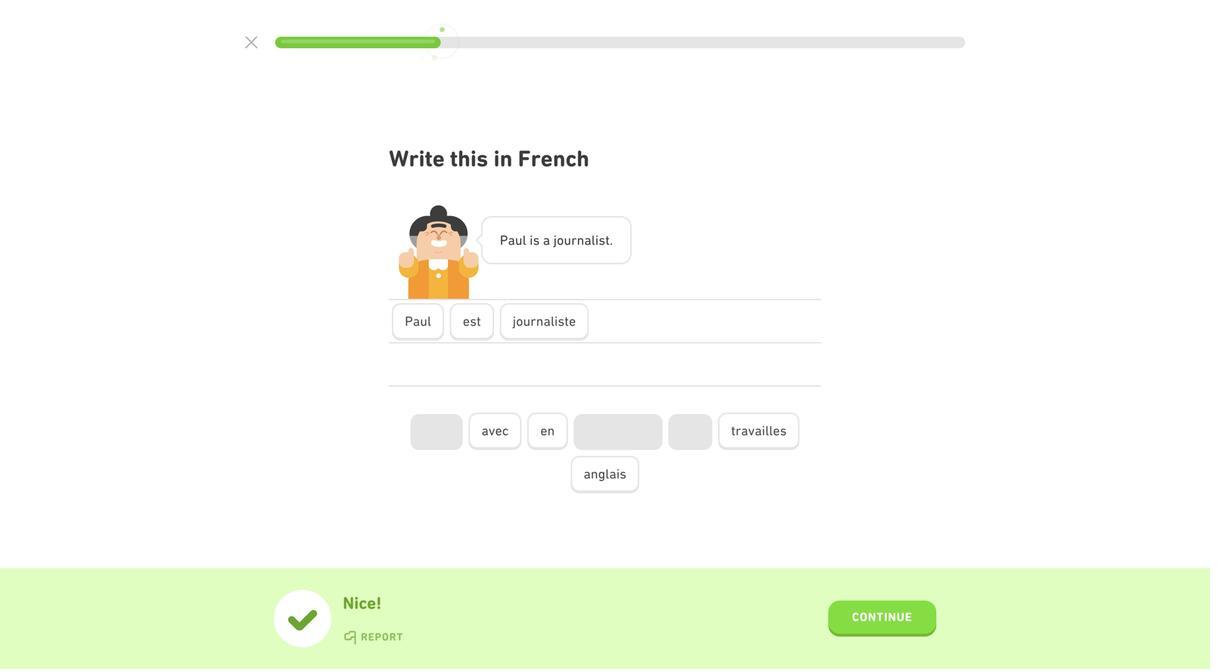Task type: describe. For each thing, give the bounding box(es) containing it.
write
[[389, 145, 445, 172]]

o
[[557, 232, 564, 248]]

this
[[450, 145, 488, 172]]

p a u l i s
[[500, 232, 540, 248]]

continue button
[[828, 601, 936, 637]]

r
[[571, 232, 577, 248]]

t
[[605, 232, 610, 248]]

continue
[[852, 610, 913, 624]]

2 a from the left
[[543, 232, 550, 248]]

journaliste
[[513, 313, 576, 329]]

1 a from the left
[[508, 232, 515, 248]]

nice!
[[343, 593, 382, 613]]

n
[[577, 232, 584, 248]]

en
[[540, 423, 555, 438]]

u for l
[[515, 232, 522, 248]]

est
[[463, 313, 481, 329]]

write this in french
[[389, 145, 589, 172]]

journaliste button
[[500, 303, 589, 341]]

paul
[[405, 313, 431, 329]]

j o u r n a l i s t .
[[553, 232, 613, 248]]

2 l from the left
[[591, 232, 595, 248]]

anglais button
[[571, 456, 639, 493]]

2 i from the left
[[595, 232, 599, 248]]



Task type: locate. For each thing, give the bounding box(es) containing it.
1 l from the left
[[522, 232, 526, 248]]

0 horizontal spatial u
[[515, 232, 522, 248]]

l right the p
[[522, 232, 526, 248]]

paul button
[[392, 303, 444, 341]]

u right the p
[[515, 232, 522, 248]]

u for r
[[564, 232, 571, 248]]

i left t
[[595, 232, 599, 248]]

travailles
[[731, 423, 787, 438]]

1 s from the left
[[533, 232, 540, 248]]

s left .
[[599, 232, 605, 248]]

1 horizontal spatial i
[[595, 232, 599, 248]]

2 s from the left
[[599, 232, 605, 248]]

i left j
[[530, 232, 533, 248]]

j
[[553, 232, 557, 248]]

a
[[508, 232, 515, 248], [543, 232, 550, 248], [584, 232, 591, 248]]

french
[[518, 145, 589, 172]]

1 u from the left
[[515, 232, 522, 248]]

s
[[533, 232, 540, 248], [599, 232, 605, 248]]

report
[[361, 631, 403, 643]]

3 a from the left
[[584, 232, 591, 248]]

1 horizontal spatial l
[[591, 232, 595, 248]]

0 horizontal spatial i
[[530, 232, 533, 248]]

u right j
[[564, 232, 571, 248]]

1 horizontal spatial s
[[599, 232, 605, 248]]

.
[[610, 232, 613, 248]]

l right n
[[591, 232, 595, 248]]

s left j
[[533, 232, 540, 248]]

in
[[494, 145, 513, 172]]

2 u from the left
[[564, 232, 571, 248]]

travailles button
[[718, 413, 800, 450]]

en button
[[527, 413, 568, 450]]

2 horizontal spatial a
[[584, 232, 591, 248]]

avec button
[[469, 413, 522, 450]]

0 horizontal spatial l
[[522, 232, 526, 248]]

0 horizontal spatial a
[[508, 232, 515, 248]]

1 horizontal spatial u
[[564, 232, 571, 248]]

progress bar
[[275, 37, 965, 48]]

p
[[500, 232, 508, 248]]

est button
[[450, 303, 494, 341]]

l
[[522, 232, 526, 248], [591, 232, 595, 248]]

anglais
[[584, 466, 626, 482]]

i
[[530, 232, 533, 248], [595, 232, 599, 248]]

avec
[[482, 423, 509, 438]]

u
[[515, 232, 522, 248], [564, 232, 571, 248]]

1 i from the left
[[530, 232, 533, 248]]

1 horizontal spatial a
[[543, 232, 550, 248]]

report button
[[343, 631, 403, 645]]

0 horizontal spatial s
[[533, 232, 540, 248]]



Task type: vqa. For each thing, say whether or not it's contained in the screenshot.
k to the left
no



